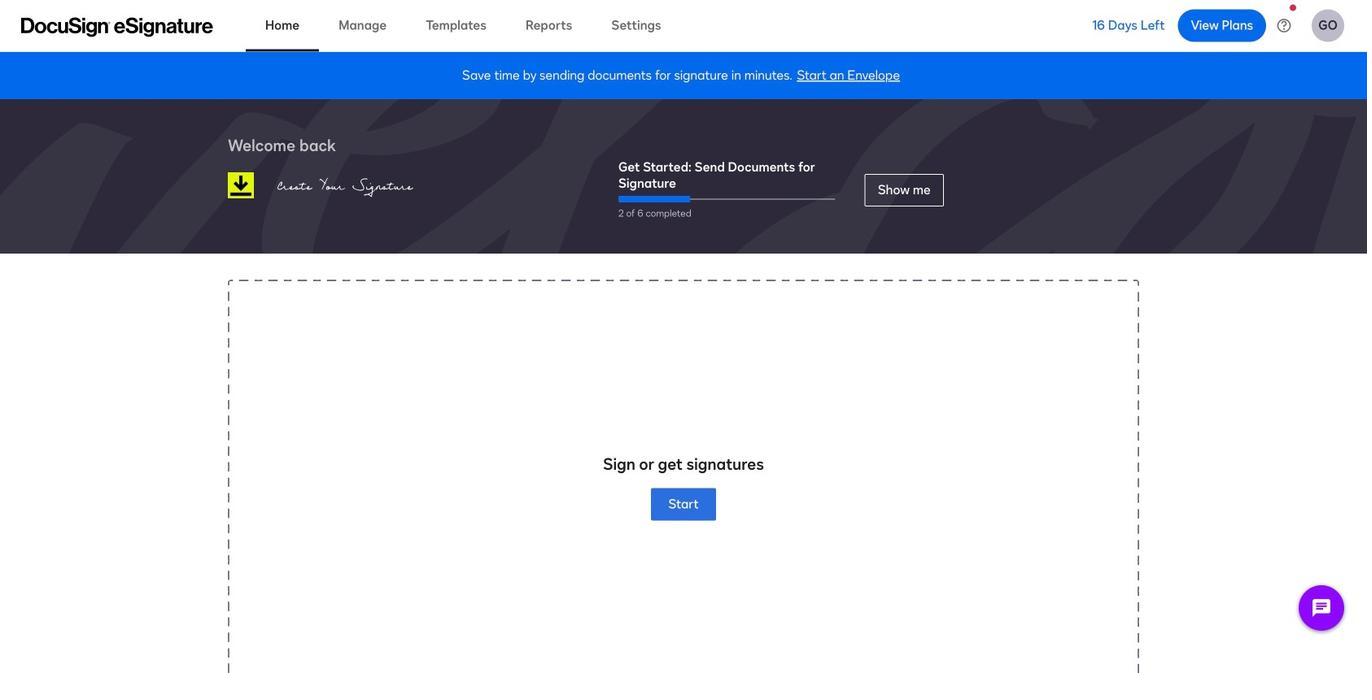 Task type: vqa. For each thing, say whether or not it's contained in the screenshot.
Docusign Esignature Image
yes



Task type: locate. For each thing, give the bounding box(es) containing it.
docusignlogo image
[[228, 173, 254, 199]]

docusign esignature image
[[21, 17, 213, 37]]



